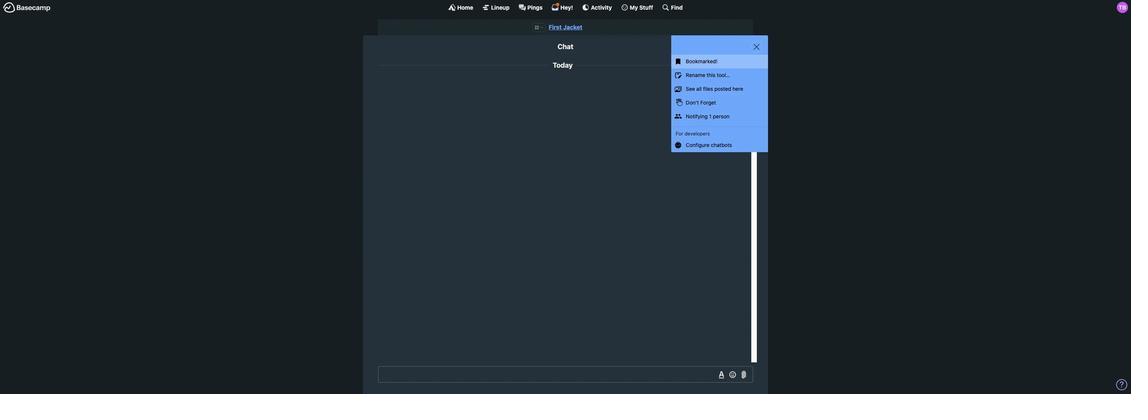 Task type: locate. For each thing, give the bounding box(es) containing it.
don't
[[686, 99, 699, 106]]

lineup
[[491, 4, 510, 11]]

rename this tool…
[[686, 72, 730, 78]]

pings button
[[519, 4, 543, 11]]

here
[[733, 86, 744, 92]]

my stuff button
[[621, 4, 653, 11]]

0 vertical spatial tyler black image
[[1117, 2, 1129, 13]]

switch accounts image
[[3, 2, 51, 13]]

for developers
[[676, 131, 710, 137]]

forget
[[701, 99, 716, 106]]

10:09am link
[[703, 79, 720, 84]]

person
[[713, 113, 730, 119]]

find button
[[662, 4, 683, 11]]

my
[[630, 4, 638, 11]]

bookmarked!
[[686, 58, 718, 65]]

developers
[[685, 131, 710, 137]]

main element
[[0, 0, 1132, 15]]

hey! button
[[552, 3, 573, 11]]

0 horizontal spatial tyler black image
[[732, 78, 748, 93]]

rename this tool… link
[[672, 69, 768, 82]]

tyler black image
[[1117, 2, 1129, 13], [732, 78, 748, 93]]

configure chatbots
[[686, 142, 732, 148]]

1 horizontal spatial tyler black image
[[1117, 2, 1129, 13]]

10:09am
[[703, 79, 720, 84]]

1 vertical spatial tyler black image
[[732, 78, 748, 93]]

None text field
[[378, 367, 754, 383]]

today
[[553, 61, 573, 69]]

home link
[[448, 4, 473, 11]]

my stuff
[[630, 4, 653, 11]]

first jacket link
[[549, 24, 583, 31]]

for
[[676, 131, 684, 137]]

pings
[[528, 4, 543, 11]]

first
[[549, 24, 562, 31]]

lineup link
[[482, 4, 510, 11]]

see
[[686, 86, 695, 92]]

don't forget
[[686, 99, 716, 106]]

hey!
[[561, 4, 573, 11]]

hello team!
[[701, 86, 728, 92]]

tool…
[[717, 72, 730, 78]]



Task type: vqa. For each thing, say whether or not it's contained in the screenshot.
hey!
yes



Task type: describe. For each thing, give the bounding box(es) containing it.
10:09am element
[[703, 79, 720, 84]]

see all files posted here link
[[672, 82, 768, 96]]

find
[[671, 4, 683, 11]]

files
[[703, 86, 713, 92]]

first jacket
[[549, 24, 583, 31]]

chat
[[558, 43, 574, 51]]

chatbots
[[711, 142, 732, 148]]

team!
[[715, 86, 728, 92]]

this
[[707, 72, 716, 78]]

jacket
[[563, 24, 583, 31]]

activity link
[[582, 4, 612, 11]]

posted
[[715, 86, 731, 92]]

notifying       1 person
[[686, 113, 730, 119]]

rename
[[686, 72, 706, 78]]

tyler black image inside main element
[[1117, 2, 1129, 13]]

configure
[[686, 142, 710, 148]]

notifying       1 person link
[[672, 110, 768, 123]]

stuff
[[640, 4, 653, 11]]

all
[[697, 86, 702, 92]]

notifying
[[686, 113, 708, 119]]

don't forget link
[[672, 96, 768, 110]]

home
[[457, 4, 473, 11]]

1
[[709, 113, 712, 119]]

configure chatbots link
[[672, 139, 768, 152]]

bookmarked! link
[[672, 55, 768, 69]]

see all files posted here
[[686, 86, 744, 92]]

activity
[[591, 4, 612, 11]]

hello
[[701, 86, 713, 92]]



